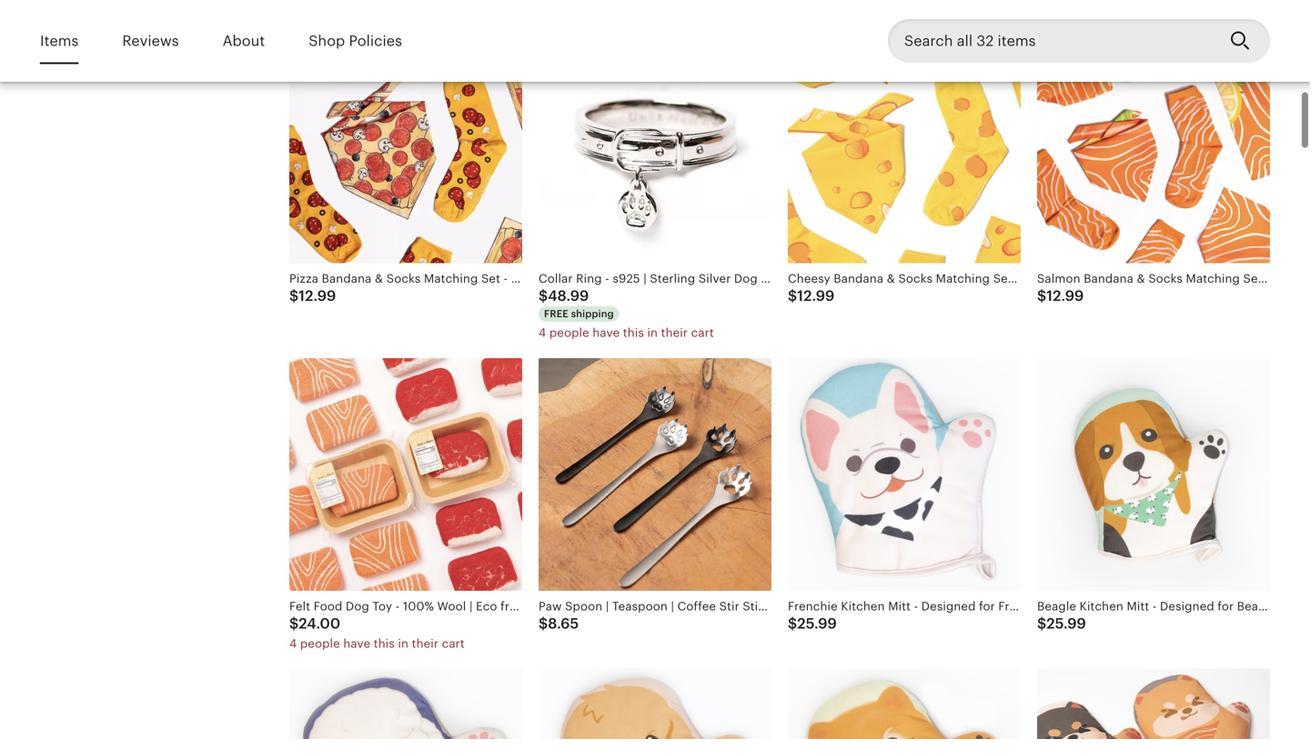 Task type: describe. For each thing, give the bounding box(es) containing it.
$ 25.99 for the beagle kitchen mitt - designed for beagle lover's kitchen glove quilted cute dog oven mitt puppy housewarming decor pet owner gift "image"
[[1037, 616, 1086, 632]]

$ for frenchie kitchen mitt - designed for french bulldog lover's kitchen glove quilted cute dog oven mitt puppy housewarming decor pet owner gift image
[[788, 616, 797, 632]]

report
[[40, 41, 81, 55]]

in inside $ 48.99 free shipping 4 people have this in their cart
[[647, 326, 658, 340]]

have inside $ 48.99 free shipping 4 people have this in their cart
[[593, 326, 620, 340]]

shop
[[110, 41, 140, 55]]

$ for pizza bandana & socks matching set - matching dog and owner, dog lover's gift, pizza dog bandana, socks set image
[[289, 288, 299, 305]]

to
[[143, 41, 156, 55]]

pizza bandana & socks matching set - matching dog and owner, dog lover's gift, pizza dog bandana, socks set image
[[289, 30, 522, 263]]

12.99 for cheesy bandana & socks matching set | food pet cartoon scarf |  pet accessories | designer pet brand | dog mom gift image
[[797, 288, 835, 305]]

$ inside $ 48.99 free shipping 4 people have this in their cart
[[539, 288, 548, 305]]

felt food dog toy - 100% wool | eco friendly bio degradable | premium pet toy | fake food felt toy | dog owner's gift image
[[289, 358, 522, 591]]

25.99 for the beagle kitchen mitt - designed for beagle lover's kitchen glove quilted cute dog oven mitt puppy housewarming decor pet owner gift "image"
[[1047, 616, 1086, 632]]

4 inside $ 24.00 4 people have this in their cart
[[289, 637, 297, 651]]

report this shop to etsy
[[40, 41, 184, 55]]

$ 24.00 4 people have this in their cart
[[289, 616, 465, 651]]

paw spoon | teaspoon | coffee stir stick | puppy lover's gift | doggo tableware | stainless steel utensils | dog parents dog owner image
[[539, 358, 772, 591]]

shop policies link
[[309, 20, 402, 62]]

shop
[[309, 33, 345, 49]]

shipping
[[571, 309, 614, 320]]

beagle kitchen mitt - designed for beagle lover's kitchen glove quilted cute dog oven mitt puppy housewarming decor pet owner gift image
[[1037, 358, 1270, 591]]

8.65
[[548, 616, 579, 632]]

this inside $ 24.00 4 people have this in their cart
[[374, 637, 395, 651]]

report this shop to etsy link
[[40, 41, 184, 55]]

have inside $ 24.00 4 people have this in their cart
[[343, 637, 371, 651]]

this inside $ 48.99 free shipping 4 people have this in their cart
[[623, 326, 644, 340]]

etsy
[[159, 41, 184, 55]]

$ 12.99 for salmon bandana & socks matching set | dog mom gift | puppy scarf | kawaii cute foodie bandana | pet and owner love | designer pet brand image
[[1037, 288, 1084, 305]]

$ inside $ 24.00 4 people have this in their cart
[[289, 616, 299, 632]]

people inside $ 48.99 free shipping 4 people have this in their cart
[[549, 326, 589, 340]]

pomeranian kitchen mitt - designed for pom lover's kitchen glove quilted cute dog oven mitt housewarming decor pet owner gift pom-pom lover image
[[788, 669, 1021, 740]]

salmon bandana & socks matching set | dog mom gift | puppy scarf | kawaii cute foodie bandana | pet and owner love | designer pet brand image
[[1037, 30, 1270, 263]]

0 horizontal spatial this
[[84, 41, 107, 55]]

12.99 for salmon bandana & socks matching set | dog mom gift | puppy scarf | kawaii cute foodie bandana | pet and owner love | designer pet brand image
[[1047, 288, 1084, 305]]

free
[[544, 309, 569, 320]]

items link
[[40, 20, 79, 62]]

about
[[223, 33, 265, 49]]

items
[[40, 33, 79, 49]]

12.99 for pizza bandana & socks matching set - matching dog and owner, dog lover's gift, pizza dog bandana, socks set image
[[299, 288, 336, 305]]



Task type: vqa. For each thing, say whether or not it's contained in the screenshot.
Build a Box Gift - Start Here! - Create Your Own Gift Box, Custom Gift Boxes for Women & Men, Personalized Gifts, Make Your Own Gift image
no



Task type: locate. For each thing, give the bounding box(es) containing it.
1 horizontal spatial 4
[[539, 326, 546, 340]]

their inside $ 24.00 4 people have this in their cart
[[412, 637, 439, 651]]

1 vertical spatial this
[[623, 326, 644, 340]]

0 vertical spatial people
[[549, 326, 589, 340]]

people down 24.00
[[300, 637, 340, 651]]

0 vertical spatial have
[[593, 326, 620, 340]]

about link
[[223, 20, 265, 62]]

1 horizontal spatial have
[[593, 326, 620, 340]]

2 12.99 from the left
[[797, 288, 835, 305]]

4 inside $ 48.99 free shipping 4 people have this in their cart
[[539, 326, 546, 340]]

1 12.99 from the left
[[299, 288, 336, 305]]

0 horizontal spatial 4
[[289, 637, 297, 651]]

have up doggo kitchen mitt - designed for doggy lover's kitchen glove quilted cute dog oven mitt puppy housewarming decor pet owner gift image
[[343, 637, 371, 651]]

shop policies
[[309, 33, 402, 49]]

1 vertical spatial their
[[412, 637, 439, 651]]

1 $ 25.99 from the left
[[788, 616, 837, 632]]

1 horizontal spatial cart
[[691, 326, 714, 340]]

collar ring - s925 | sterling silver dog person's sweet gift doggo mom jewelry puppy lover wedding band unique pattern for pet owner image
[[539, 30, 772, 263]]

1 horizontal spatial people
[[549, 326, 589, 340]]

24.00
[[299, 616, 341, 632]]

1 vertical spatial have
[[343, 637, 371, 651]]

cart inside $ 48.99 free shipping 4 people have this in their cart
[[691, 326, 714, 340]]

$ for the beagle kitchen mitt - designed for beagle lover's kitchen glove quilted cute dog oven mitt puppy housewarming decor pet owner gift "image"
[[1037, 616, 1047, 632]]

1 $ 12.99 from the left
[[289, 288, 336, 305]]

2 $ 25.99 from the left
[[1037, 616, 1086, 632]]

Search all 32 items text field
[[888, 19, 1216, 63]]

0 vertical spatial 4
[[539, 326, 546, 340]]

0 horizontal spatial 12.99
[[299, 288, 336, 305]]

3 12.99 from the left
[[1047, 288, 1084, 305]]

this
[[84, 41, 107, 55], [623, 326, 644, 340], [374, 637, 395, 651]]

1 vertical spatial in
[[398, 637, 409, 651]]

$ 12.99 for cheesy bandana & socks matching set | food pet cartoon scarf |  pet accessories | designer pet brand | dog mom gift image
[[788, 288, 835, 305]]

$ 12.99 for pizza bandana & socks matching set - matching dog and owner, dog lover's gift, pizza dog bandana, socks set image
[[289, 288, 336, 305]]

their
[[661, 326, 688, 340], [412, 637, 439, 651]]

have down shipping
[[593, 326, 620, 340]]

25.99 for frenchie kitchen mitt - designed for french bulldog lover's kitchen glove quilted cute dog oven mitt puppy housewarming decor pet owner gift image
[[797, 616, 837, 632]]

0 horizontal spatial cart
[[442, 637, 465, 651]]

12.99
[[299, 288, 336, 305], [797, 288, 835, 305], [1047, 288, 1084, 305]]

1 vertical spatial cart
[[442, 637, 465, 651]]

1 horizontal spatial 12.99
[[797, 288, 835, 305]]

2 25.99 from the left
[[1047, 616, 1086, 632]]

0 horizontal spatial have
[[343, 637, 371, 651]]

cart inside $ 24.00 4 people have this in their cart
[[442, 637, 465, 651]]

in inside $ 24.00 4 people have this in their cart
[[398, 637, 409, 651]]

1 horizontal spatial their
[[661, 326, 688, 340]]

cart
[[691, 326, 714, 340], [442, 637, 465, 651]]

$ for salmon bandana & socks matching set | dog mom gift | puppy scarf | kawaii cute foodie bandana | pet and owner love | designer pet brand image
[[1037, 288, 1047, 305]]

0 vertical spatial cart
[[691, 326, 714, 340]]

0 horizontal spatial their
[[412, 637, 439, 651]]

reviews
[[122, 33, 179, 49]]

people down free
[[549, 326, 589, 340]]

1 25.99 from the left
[[797, 616, 837, 632]]

reviews link
[[122, 20, 179, 62]]

2 vertical spatial this
[[374, 637, 395, 651]]

shiba kitchen mitt - designed for shiba inu lover, quilted funny oven mitt, housewarming, christmas hostess gift, dog mom handmade aprons image
[[1037, 669, 1270, 740]]

$ 25.99
[[788, 616, 837, 632], [1037, 616, 1086, 632]]

policies
[[349, 33, 402, 49]]

doggo kitchen mitt - designed for doggy lover's kitchen glove quilted cute dog oven mitt puppy housewarming decor pet owner gift image
[[289, 669, 522, 740]]

1 horizontal spatial $ 12.99
[[788, 288, 835, 305]]

1 horizontal spatial $ 25.99
[[1037, 616, 1086, 632]]

0 horizontal spatial $ 12.99
[[289, 288, 336, 305]]

people
[[549, 326, 589, 340], [300, 637, 340, 651]]

0 horizontal spatial people
[[300, 637, 340, 651]]

2 horizontal spatial $ 12.99
[[1037, 288, 1084, 305]]

0 vertical spatial this
[[84, 41, 107, 55]]

0 horizontal spatial $ 25.99
[[788, 616, 837, 632]]

in
[[647, 326, 658, 340], [398, 637, 409, 651]]

1 horizontal spatial this
[[374, 637, 395, 651]]

0 horizontal spatial 25.99
[[797, 616, 837, 632]]

have
[[593, 326, 620, 340], [343, 637, 371, 651]]

1 horizontal spatial in
[[647, 326, 658, 340]]

cheesy bandana & socks matching set | food pet cartoon scarf |  pet accessories | designer pet brand | dog mom gift image
[[788, 30, 1021, 263]]

$ for paw spoon | teaspoon | coffee stir stick | puppy lover's gift | doggo tableware | stainless steel utensils | dog parents dog owner image
[[539, 616, 548, 632]]

frenchie kitchen mitt - designed for french bulldog lover's kitchen glove quilted cute dog oven mitt puppy housewarming decor pet owner gift image
[[788, 358, 1021, 591]]

3 $ 12.99 from the left
[[1037, 288, 1084, 305]]

2 $ 12.99 from the left
[[788, 288, 835, 305]]

4
[[539, 326, 546, 340], [289, 637, 297, 651]]

their inside $ 48.99 free shipping 4 people have this in their cart
[[661, 326, 688, 340]]

25.99
[[797, 616, 837, 632], [1047, 616, 1086, 632]]

1 horizontal spatial 25.99
[[1047, 616, 1086, 632]]

$ for cheesy bandana & socks matching set | food pet cartoon scarf |  pet accessories | designer pet brand | dog mom gift image
[[788, 288, 797, 305]]

1 vertical spatial 4
[[289, 637, 297, 651]]

2 horizontal spatial this
[[623, 326, 644, 340]]

2 horizontal spatial 12.99
[[1047, 288, 1084, 305]]

0 horizontal spatial in
[[398, 637, 409, 651]]

$ 8.65
[[539, 616, 579, 632]]

$
[[289, 288, 299, 305], [539, 288, 548, 305], [788, 288, 797, 305], [1037, 288, 1047, 305], [289, 616, 299, 632], [539, 616, 548, 632], [788, 616, 797, 632], [1037, 616, 1047, 632]]

$ 12.99
[[289, 288, 336, 305], [788, 288, 835, 305], [1037, 288, 1084, 305]]

0 vertical spatial in
[[647, 326, 658, 340]]

people inside $ 24.00 4 people have this in their cart
[[300, 637, 340, 651]]

48.99
[[548, 288, 589, 305]]

$ 48.99 free shipping 4 people have this in their cart
[[539, 288, 714, 340]]

$ 25.99 for frenchie kitchen mitt - designed for french bulldog lover's kitchen glove quilted cute dog oven mitt puppy housewarming decor pet owner gift image
[[788, 616, 837, 632]]

1 vertical spatial people
[[300, 637, 340, 651]]

0 vertical spatial their
[[661, 326, 688, 340]]

goldie kitchen mitt - designed for golden retriever lover's kitchen glove quilted cute dog oven mitt puppy housewarming decor pet owner gift image
[[539, 669, 772, 740]]



